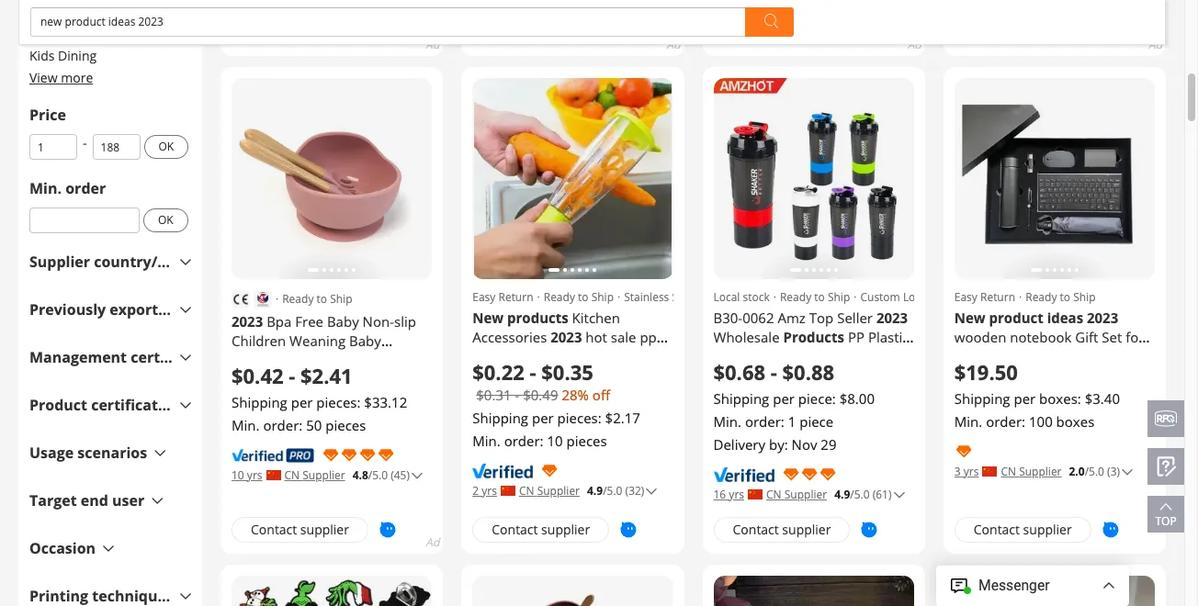 Task type: vqa. For each thing, say whether or not it's contained in the screenshot.
end
yes



Task type: locate. For each thing, give the bounding box(es) containing it.
1 horizontal spatial easy return
[[955, 289, 1016, 305]]

2023 up the multi-
[[551, 328, 582, 346]]

- for $0.68
[[771, 358, 777, 386]]

order: inside $0.42 - $2.41 shipping per pieces: $33.12 min. order: 50 pieces
[[263, 416, 303, 434]]

supplier left 2.0
[[1019, 464, 1062, 479]]

top
[[810, 308, 834, 327]]

shipping
[[714, 389, 770, 408], [955, 389, 1011, 408], [232, 393, 288, 411], [473, 409, 529, 427]]

new for new product ideas 2023 wooden notebook gift set for custom corporate gift $19.50 shipping per boxes: $3.40 min. order: 100 boxes
[[955, 308, 986, 327]]

shipping down vegetable
[[473, 409, 529, 427]]

$0.35
[[542, 358, 594, 386]]

cn supplier left 4.8
[[284, 467, 345, 483]]

to up free
[[317, 291, 327, 307]]

new for new products
[[473, 308, 504, 327]]

contact supplier link
[[232, 20, 369, 45], [473, 20, 610, 45], [714, 20, 851, 45], [232, 517, 369, 543], [473, 517, 610, 543], [714, 517, 851, 543], [955, 517, 1092, 543]]

shipping down $0.42
[[232, 393, 288, 411]]

easy
[[473, 289, 496, 305], [955, 289, 978, 305]]

notebook
[[1010, 328, 1072, 346]]

0 horizontal spatial logo
[[767, 366, 798, 385]]

mail image
[[391, 101, 413, 123], [632, 101, 654, 123], [873, 101, 895, 123], [391, 598, 413, 607], [632, 598, 654, 607], [873, 598, 895, 607]]

min.
[[29, 179, 62, 199], [714, 412, 742, 431], [955, 412, 983, 431], [232, 416, 260, 434], [473, 432, 501, 450]]

ship up kitchen
[[592, 289, 614, 305]]

0 horizontal spatial new
[[473, 308, 504, 327]]

country/region
[[94, 252, 204, 272]]

order: up the "by:"
[[745, 412, 785, 431]]

kids up view
[[29, 47, 55, 65]]

supplier for $19.50
[[1019, 464, 1062, 479]]

silicone
[[277, 370, 326, 388]]

yrs for new
[[964, 464, 979, 479]]

ship up seller
[[828, 289, 850, 305]]

logo
[[903, 289, 929, 305], [767, 366, 798, 385]]

1 horizontal spatial set
[[1102, 328, 1123, 346]]

more
[[61, 69, 93, 87]]

2 ok button from the top
[[143, 209, 188, 233]]

min. down bowl
[[232, 416, 260, 434]]

chat now image for new
[[1103, 522, 1119, 538]]

1 vertical spatial certifications
[[91, 395, 189, 416]]

pieces down $2.17
[[567, 432, 607, 450]]

to for $2.41
[[317, 291, 327, 307]]

baby down ready to ship link
[[327, 312, 359, 330]]

cn image right 10 yrs
[[266, 471, 281, 481]]

ready for $2.41
[[282, 291, 314, 307]]

2023 up plastic
[[877, 308, 908, 327]]

yrs right "16"
[[729, 487, 745, 502]]

2 vertical spatial baby
[[329, 370, 361, 388]]

to up top
[[815, 289, 825, 305]]

1 vertical spatial set
[[286, 351, 306, 369]]

1 horizontal spatial new
[[955, 308, 986, 327]]

2 easy return from the left
[[955, 289, 1016, 305]]

1 vertical spatial logo
[[767, 366, 798, 385]]

dining inside promotional flags & banners bar accessories kids dining view more
[[58, 47, 97, 65]]

0 vertical spatial mail image
[[1114, 101, 1137, 123]]

1 vertical spatial ok button
[[143, 209, 188, 233]]

new products
[[473, 308, 569, 327]]

logo down shaker
[[767, 366, 798, 385]]

ok link right max. field
[[144, 135, 189, 159]]

chat now image
[[380, 24, 396, 41], [621, 24, 637, 41], [621, 522, 637, 538], [862, 522, 878, 538], [1103, 522, 1119, 538]]

cn right 2 yrs
[[519, 483, 535, 499]]

set left 'for'
[[1102, 328, 1123, 346]]

0 horizontal spatial custom
[[714, 366, 763, 385]]

logo inside the pp plastic blender shaker bottle with custom logo shake bottle
[[767, 366, 798, 385]]

gift
[[1076, 328, 1099, 346], [1075, 347, 1098, 365]]

order: left 100
[[986, 412, 1026, 431]]

logo up plastic
[[903, 289, 929, 305]]

/5.0 for $19.50
[[1085, 464, 1105, 479]]

new
[[473, 308, 504, 327], [955, 308, 986, 327]]

$2.41
[[301, 362, 353, 389]]

ship
[[592, 289, 614, 305], [828, 289, 850, 305], [1074, 289, 1096, 305], [330, 291, 352, 307]]

shipping inside $0.42 - $2.41 shipping per pieces: $33.12 min. order: 50 pieces
[[232, 393, 288, 411]]

1 vertical spatial cn image
[[748, 490, 763, 500]]

supplier up previously
[[29, 252, 90, 272]]

return for $0.22
[[499, 289, 534, 305]]

1 horizontal spatial return
[[981, 289, 1016, 305]]

cn supplier left 2.0
[[1001, 464, 1062, 479]]

custom up seller
[[861, 289, 901, 305]]

ship for $0.88
[[828, 289, 850, 305]]

accessories inside promotional flags & banners bar accessories kids dining view more
[[53, 25, 123, 43]]

1 vertical spatial kids
[[361, 351, 388, 369]]

easy return for new
[[955, 289, 1016, 305]]

4.9 for $0.88
[[835, 487, 850, 502]]

/5.0 left the (61)
[[850, 487, 870, 502]]

1 horizontal spatial 4.9
[[835, 487, 850, 502]]

bottle up shake
[[816, 347, 854, 365]]

cn supplier for $2.41
[[284, 467, 345, 483]]

1 vertical spatial accessories
[[473, 328, 547, 346]]

baby down the suction
[[329, 370, 361, 388]]

0 horizontal spatial pieces:
[[317, 393, 361, 411]]

supplier for min.
[[537, 483, 580, 499]]

with
[[857, 347, 887, 365]]

0 vertical spatial ok button
[[144, 135, 189, 159]]

cpc image
[[256, 292, 270, 307]]

cn for $0.68
[[767, 487, 782, 502]]

to inside ready to ship link
[[317, 291, 327, 307]]

None submit
[[745, 7, 794, 37]]

- down household on the bottom left
[[515, 386, 520, 404]]

mail image
[[1114, 101, 1137, 123], [1114, 598, 1137, 607]]

min. order
[[29, 179, 106, 199]]

custom down blender
[[714, 366, 763, 385]]

to up kitchen
[[578, 289, 589, 305]]

2023 right ideas
[[1087, 308, 1119, 327]]

2 vertical spatial custom
[[714, 366, 763, 385]]

0 horizontal spatial pieces
[[326, 416, 366, 434]]

0 vertical spatial cn image
[[983, 467, 998, 477]]

2 horizontal spatial custom
[[955, 347, 1005, 365]]

1 vertical spatial custom
[[955, 347, 1005, 365]]

cn right 10 yrs
[[284, 467, 300, 483]]

yrs
[[964, 464, 979, 479], [247, 467, 262, 483], [482, 483, 497, 499], [729, 487, 745, 502]]

0 horizontal spatial 4.9
[[587, 483, 603, 499]]

0 horizontal spatial easy
[[473, 289, 496, 305]]

cn right 16 yrs at right bottom
[[767, 487, 782, 502]]

2023 inside b30-0062 amz top seller 2023 wholesale products
[[877, 308, 908, 327]]

easy up wooden
[[955, 289, 978, 305]]

1 ok from the top
[[159, 139, 174, 155]]

- for $0.22
[[530, 358, 536, 386]]

off
[[593, 386, 610, 404]]

0 vertical spatial ok
[[159, 139, 174, 155]]

pieces: down the 28%
[[558, 409, 602, 427]]

0 horizontal spatial easy return
[[473, 289, 534, 305]]

cn supplier right 2 yrs
[[519, 483, 580, 499]]

3 yrs
[[955, 464, 979, 479]]

bpa
[[267, 312, 292, 330]]

order: left 50
[[263, 416, 303, 434]]

arrow up image
[[1155, 496, 1177, 518]]

ready to ship
[[544, 289, 614, 305], [780, 289, 850, 305], [1026, 289, 1096, 305], [282, 291, 352, 307]]

2 ok from the top
[[158, 213, 173, 228]]

cn image right 16 yrs at right bottom
[[748, 490, 763, 500]]

set inside the new product ideas 2023 wooden notebook gift set for custom corporate gift $19.50 shipping per boxes: $3.40 min. order: 100 boxes
[[1102, 328, 1123, 346]]

0 vertical spatial cn image
[[266, 471, 281, 481]]

accessories
[[53, 25, 123, 43], [473, 328, 547, 346]]

1 horizontal spatial custom
[[861, 289, 901, 305]]

1 horizontal spatial easy
[[955, 289, 978, 305]]

stainless
[[473, 347, 528, 365]]

yrs right 3
[[964, 464, 979, 479]]

ready to ship up top
[[780, 289, 850, 305]]

local stock
[[714, 289, 770, 305]]

easy return up new products
[[473, 289, 534, 305]]

kitchen accessories
[[473, 308, 620, 346]]

free
[[295, 312, 324, 330]]

cn image right 2 yrs
[[501, 486, 516, 496]]

2 mail image from the top
[[1114, 598, 1137, 607]]

non-
[[363, 312, 394, 330]]

1 vertical spatial 10
[[232, 467, 244, 483]]

1 ok button from the top
[[144, 135, 189, 159]]

1 vertical spatial mail image
[[1114, 598, 1137, 607]]

0 vertical spatial certifications
[[131, 348, 228, 368]]

pieces
[[326, 416, 366, 434], [567, 432, 607, 450]]

baby down non-
[[349, 331, 381, 350]]

- inside $0.42 - $2.41 shipping per pieces: $33.12 min. order: 50 pieces
[[289, 362, 295, 389]]

yrs for $0.42
[[247, 467, 262, 483]]

easy return up product
[[955, 289, 1016, 305]]

Max. field
[[93, 135, 139, 159]]

2 return from the left
[[981, 289, 1016, 305]]

2.0 /5.0 (3)
[[1069, 464, 1121, 479]]

ready up free
[[282, 291, 314, 307]]

0 vertical spatial accessories
[[53, 25, 123, 43]]

1 horizontal spatial logo
[[903, 289, 929, 305]]

4.9 /5.0 (32)
[[587, 483, 645, 499]]

$0.42 - $2.41 link
[[232, 362, 432, 389]]

b30-
[[714, 308, 743, 327]]

bar accessories link
[[29, 25, 191, 43]]

per up 100
[[1014, 389, 1036, 408]]

wooden
[[955, 328, 1007, 346]]

1 easy return from the left
[[473, 289, 534, 305]]

ok button right max. field
[[144, 135, 189, 159]]

cn image for $0.68
[[748, 490, 763, 500]]

ship up ideas
[[1074, 289, 1096, 305]]

ready up amz
[[780, 289, 812, 305]]

cn image right 3 yrs
[[983, 467, 998, 477]]

1 new from the left
[[473, 308, 504, 327]]

contact supplier
[[251, 23, 349, 41], [492, 23, 590, 41], [733, 23, 831, 41], [251, 521, 349, 538], [492, 521, 590, 538], [733, 521, 831, 538], [974, 521, 1072, 538]]

order:
[[745, 412, 785, 431], [986, 412, 1026, 431], [263, 416, 303, 434], [504, 432, 544, 450]]

bottle down with
[[844, 366, 882, 385]]

kitchen
[[572, 308, 620, 327]]

0 vertical spatial set
[[1102, 328, 1123, 346]]

ready up ideas
[[1026, 289, 1057, 305]]

ready to ship up free
[[282, 291, 352, 307]]

ready to ship up kitchen
[[544, 289, 614, 305]]

2 easy from the left
[[955, 289, 978, 305]]

0062
[[743, 308, 774, 327]]

0 horizontal spatial return
[[499, 289, 534, 305]]

10 inside $0.22 - $0.35 $0.31 - $0.49 28% off shipping per pieces: $2.17 min. order: 10 pieces
[[547, 432, 563, 450]]

/5.0 for $0.42 - $2.41
[[368, 467, 388, 483]]

order: down $0.49
[[504, 432, 544, 450]]

ok for second ok button from the bottom of the page
[[159, 139, 174, 155]]

1 vertical spatial gift
[[1075, 347, 1098, 365]]

min. down the $0.31 on the left bottom of page
[[473, 432, 501, 450]]

to up ideas
[[1060, 289, 1071, 305]]

1 easy from the left
[[473, 289, 496, 305]]

new up wooden
[[955, 308, 986, 327]]

ok link up country/region
[[143, 209, 188, 233]]

view
[[29, 69, 58, 87]]

new inside the new product ideas 2023 wooden notebook gift set for custom corporate gift $19.50 shipping per boxes: $3.40 min. order: 100 boxes
[[955, 308, 986, 327]]

cn for $0.42
[[284, 467, 300, 483]]

ok button
[[144, 135, 189, 159], [143, 209, 188, 233]]

1 horizontal spatial 10
[[547, 432, 563, 450]]

10 down peeler
[[547, 432, 563, 450]]

custom inside the new product ideas 2023 wooden notebook gift set for custom corporate gift $19.50 shipping per boxes: $3.40 min. order: 100 boxes
[[955, 347, 1005, 365]]

sale
[[611, 328, 637, 346]]

shipping down $19.50
[[955, 389, 1011, 408]]

1 horizontal spatial dining
[[232, 370, 273, 388]]

cn supplier down nov
[[767, 487, 827, 502]]

2023 inside the new product ideas 2023 wooden notebook gift set for custom corporate gift $19.50 shipping per boxes: $3.40 min. order: 100 boxes
[[1087, 308, 1119, 327]]

29
[[821, 435, 837, 454]]

min. up 3 yrs
[[955, 412, 983, 431]]

supplier for by:
[[785, 487, 827, 502]]

1 vertical spatial ok
[[158, 213, 173, 228]]

10
[[547, 432, 563, 450], [232, 467, 244, 483]]

0 horizontal spatial 10
[[232, 467, 244, 483]]

stainless
[[624, 289, 669, 305]]

certifications down 'management certifications'
[[91, 395, 189, 416]]

return up new products
[[499, 289, 534, 305]]

custom down wooden
[[955, 347, 1005, 365]]

0 horizontal spatial accessories
[[53, 25, 123, 43]]

per up 1
[[773, 389, 795, 408]]

supplier
[[300, 23, 349, 41], [541, 23, 590, 41], [783, 23, 831, 41], [300, 521, 349, 538], [541, 521, 590, 538], [783, 521, 831, 538], [1024, 521, 1072, 538]]

0 horizontal spatial cn image
[[501, 486, 516, 496]]

cn for $0.22
[[519, 483, 535, 499]]

certifications down 'exported'
[[131, 348, 228, 368]]

household
[[473, 366, 541, 385]]

$0.22 - $0.35 $0.31 - $0.49 28% off shipping per pieces: $2.17 min. order: 10 pieces
[[473, 358, 641, 450]]

min. up delivery
[[714, 412, 742, 431]]

min. inside $0.42 - $2.41 shipping per pieces: $33.12 min. order: 50 pieces
[[232, 416, 260, 434]]

0 horizontal spatial kids
[[29, 47, 55, 65]]

/5.0 left "(3)"
[[1085, 464, 1105, 479]]

1 horizontal spatial kids
[[361, 351, 388, 369]]

1 horizontal spatial accessories
[[473, 328, 547, 346]]

pp plastic blender shaker bottle with custom logo shake bottle
[[714, 328, 909, 385]]

1 vertical spatial ok link
[[143, 209, 188, 233]]

$0.68 - $0.88 shipping per piece: $8.00 min. order: 1 piece delivery by: nov 29
[[714, 358, 875, 454]]

yrs down bowl
[[247, 467, 262, 483]]

new up stainless
[[473, 308, 504, 327]]

local
[[714, 289, 740, 305]]

accessories down promotional
[[53, 25, 123, 43]]

contact
[[251, 23, 297, 41], [492, 23, 538, 41], [733, 23, 779, 41], [251, 521, 297, 538], [492, 521, 538, 538], [733, 521, 779, 538], [974, 521, 1020, 538]]

4.9 left (32)
[[587, 483, 603, 499]]

1 vertical spatial dining
[[232, 370, 273, 388]]

16 yrs
[[714, 487, 745, 502]]

0 horizontal spatial cn image
[[266, 471, 281, 481]]

easy return for $0.22
[[473, 289, 534, 305]]

/5.0 left (45)
[[368, 467, 388, 483]]

supplier down nov
[[785, 487, 827, 502]]

0 vertical spatial dining
[[58, 47, 97, 65]]

cn right 3 yrs
[[1001, 464, 1017, 479]]

0 vertical spatial 10
[[547, 432, 563, 450]]

shipping inside $0.68 - $0.88 shipping per piece: $8.00 min. order: 1 piece delivery by: nov 29
[[714, 389, 770, 408]]

set
[[1102, 328, 1123, 346], [286, 351, 306, 369]]

easy return
[[473, 289, 534, 305], [955, 289, 1016, 305]]

easy up new products
[[473, 289, 496, 305]]

pieces inside $0.22 - $0.35 $0.31 - $0.49 28% off shipping per pieces: $2.17 min. order: 10 pieces
[[567, 432, 607, 450]]

cn image
[[983, 467, 998, 477], [501, 486, 516, 496]]

-
[[83, 134, 87, 152], [530, 358, 536, 386], [771, 358, 777, 386], [289, 362, 295, 389], [515, 386, 520, 404]]

return up product
[[981, 289, 1016, 305]]

peeler
[[538, 386, 579, 404]]

pieces right 50
[[326, 416, 366, 434]]

kids
[[29, 47, 55, 65], [361, 351, 388, 369]]

stainless steel
[[624, 289, 697, 305]]

target
[[29, 491, 77, 511]]

1 horizontal spatial cn image
[[983, 467, 998, 477]]

yrs right 2
[[482, 483, 497, 499]]

ready up products
[[544, 289, 575, 305]]

ideas
[[1048, 308, 1084, 327]]

- left peeler
[[530, 358, 536, 386]]

(3)
[[1108, 464, 1121, 479]]

ship for ideas
[[1074, 289, 1096, 305]]

pieces: down "$0.42 - $2.41" link
[[317, 393, 361, 411]]

0 horizontal spatial dining
[[58, 47, 97, 65]]

ok button up country/region
[[143, 209, 188, 233]]

custom
[[861, 289, 901, 305], [955, 347, 1005, 365], [714, 366, 763, 385]]

1 horizontal spatial pieces:
[[558, 409, 602, 427]]

1 horizontal spatial pieces
[[567, 432, 607, 450]]

0 vertical spatial ok link
[[144, 135, 189, 159]]

weaning
[[290, 331, 346, 350]]

dining down feeding on the bottom left
[[232, 370, 273, 388]]

0 horizontal spatial set
[[286, 351, 306, 369]]

min. inside $0.22 - $0.35 $0.31 - $0.49 28% off shipping per pieces: $2.17 min. order: 10 pieces
[[473, 432, 501, 450]]

to for ideas
[[1060, 289, 1071, 305]]

ok up country/region
[[158, 213, 173, 228]]

1 horizontal spatial cn image
[[748, 490, 763, 500]]

4.9 for $0.35
[[587, 483, 603, 499]]

/5.0 for $0.68 - $0.88
[[850, 487, 870, 502]]

order: inside $0.68 - $0.88 shipping per piece: $8.00 min. order: 1 piece delivery by: nov 29
[[745, 412, 785, 431]]

dining up more
[[58, 47, 97, 65]]

16
[[714, 487, 726, 502]]

set up silicone
[[286, 351, 306, 369]]

4.9 /5.0 (61)
[[835, 487, 892, 502]]

order: inside $0.22 - $0.35 $0.31 - $0.49 28% off shipping per pieces: $2.17 min. order: 10 pieces
[[504, 432, 544, 450]]

- left $2.41
[[289, 362, 295, 389]]

0 vertical spatial kids
[[29, 47, 55, 65]]

min. inside $0.68 - $0.88 shipping per piece: $8.00 min. order: 1 piece delivery by: nov 29
[[714, 412, 742, 431]]

ready to ship link
[[232, 290, 432, 308]]

2.0
[[1069, 464, 1085, 479]]

multi-
[[566, 347, 603, 365]]

None field
[[30, 209, 139, 233]]

- inside $0.68 - $0.88 shipping per piece: $8.00 min. order: 1 piece delivery by: nov 29
[[771, 358, 777, 386]]

2
[[473, 483, 479, 499]]

1 return from the left
[[499, 289, 534, 305]]

cn image
[[266, 471, 281, 481], [748, 490, 763, 500]]

- left $0.88
[[771, 358, 777, 386]]

previously
[[29, 300, 106, 320]]

supplier left 4.8
[[303, 467, 345, 483]]

ship for $2.41
[[330, 291, 352, 307]]

to for $0.88
[[815, 289, 825, 305]]

scenarios
[[78, 443, 147, 463]]

certifications for product certifications
[[91, 395, 189, 416]]

1 vertical spatial cn image
[[501, 486, 516, 496]]

min. left order
[[29, 179, 62, 199]]

(61)
[[873, 487, 892, 502]]

2 new from the left
[[955, 308, 986, 327]]

shipping down $0.68
[[714, 389, 770, 408]]

supplier left 4.9 /5.0 (32)
[[537, 483, 580, 499]]

price
[[29, 105, 66, 125]]



Task type: describe. For each thing, give the bounding box(es) containing it.
pp
[[848, 328, 865, 346]]

children
[[232, 331, 286, 350]]

wholesale
[[714, 328, 780, 346]]

spoon
[[365, 370, 406, 388]]

per inside $0.22 - $0.35 $0.31 - $0.49 28% off shipping per pieces: $2.17 min. order: 10 pieces
[[532, 409, 554, 427]]

corporate
[[1008, 347, 1071, 365]]

flags
[[107, 3, 137, 20]]

bowl
[[232, 389, 263, 408]]

yrs for $0.68
[[729, 487, 745, 502]]

1 vertical spatial baby
[[349, 331, 381, 350]]

1 mail image from the top
[[1114, 101, 1137, 123]]

(45)
[[391, 467, 410, 483]]

user
[[112, 491, 145, 511]]

return for new
[[981, 289, 1016, 305]]

chat now image
[[380, 522, 396, 538]]

ok for second ok button
[[158, 213, 173, 228]]

banners
[[153, 3, 203, 20]]

pieces: inside $0.42 - $2.41 shipping per pieces: $33.12 min. order: 50 pieces
[[317, 393, 361, 411]]

set inside bpa free baby non-slip children weaning baby feeding set suction kids dining silicone baby spoon bowl
[[286, 351, 306, 369]]

2023 up the children
[[232, 312, 263, 330]]

cn image for $19.50
[[983, 467, 998, 477]]

chat now image for $0.22
[[621, 522, 637, 538]]

yrs for $0.22
[[482, 483, 497, 499]]

per inside $0.68 - $0.88 shipping per piece: $8.00 min. order: 1 piece delivery by: nov 29
[[773, 389, 795, 408]]

slip
[[394, 312, 416, 330]]

ready to ship for $2.41
[[282, 291, 352, 307]]

steel
[[532, 347, 562, 365]]

promotional
[[29, 3, 104, 20]]

$8.00
[[840, 389, 875, 408]]

cn supplier for $0.88
[[767, 487, 827, 502]]

fruit
[[596, 366, 624, 385]]

1
[[788, 412, 796, 431]]

10 yrs
[[232, 467, 262, 483]]

top
[[1156, 514, 1177, 529]]

1 vertical spatial bottle
[[844, 366, 882, 385]]

$0.88
[[783, 358, 835, 386]]

ready for $0.35
[[544, 289, 575, 305]]

$3.40
[[1085, 389, 1120, 408]]

certifications for management certifications
[[131, 348, 228, 368]]

seller
[[838, 308, 873, 327]]

to for $0.35
[[578, 289, 589, 305]]

kids inside bpa free baby non-slip children weaning baby feeding set suction kids dining silicone baby spoon bowl
[[361, 351, 388, 369]]

usage
[[29, 443, 74, 463]]

custom inside the pp plastic blender shaker bottle with custom logo shake bottle
[[714, 366, 763, 385]]

management certifications
[[29, 348, 228, 368]]

- for $0.42
[[289, 362, 295, 389]]

stock
[[743, 289, 770, 305]]

b30-0062 amz top seller 2023 wholesale products
[[714, 308, 908, 346]]

product
[[29, 395, 87, 416]]

pp
[[640, 328, 657, 346]]

feeding
[[232, 351, 282, 369]]

shipping inside the new product ideas 2023 wooden notebook gift set for custom corporate gift $19.50 shipping per boxes: $3.40 min. order: 100 boxes
[[955, 389, 1011, 408]]

occasion
[[29, 539, 96, 559]]

ready for ideas
[[1026, 289, 1057, 305]]

4.8 /5.0 (45)
[[353, 467, 410, 483]]

supplier country/region
[[29, 252, 204, 272]]

0 vertical spatial gift
[[1076, 328, 1099, 346]]

$2.17
[[605, 409, 641, 427]]

2 yrs
[[473, 483, 497, 499]]

pieces: inside $0.22 - $0.35 $0.31 - $0.49 28% off shipping per pieces: $2.17 min. order: 10 pieces
[[558, 409, 602, 427]]

0 vertical spatial logo
[[903, 289, 929, 305]]

bar
[[29, 25, 50, 43]]

kids inside promotional flags & banners bar accessories kids dining view more
[[29, 47, 55, 65]]

pieces inside $0.42 - $2.41 shipping per pieces: $33.12 min. order: 50 pieces
[[326, 416, 366, 434]]

cn image for $0.42
[[266, 471, 281, 481]]

previously exported to
[[29, 300, 196, 320]]

cn supplier for $0.35
[[519, 483, 580, 499]]

piece:
[[799, 389, 836, 408]]

order: inside the new product ideas 2023 wooden notebook gift set for custom corporate gift $19.50 shipping per boxes: $3.40 min. order: 100 boxes
[[986, 412, 1026, 431]]

easy for new
[[955, 289, 978, 305]]

$19.50 link
[[955, 358, 1155, 386]]

custom logo
[[861, 289, 929, 305]]

ready to ship for ideas
[[1026, 289, 1096, 305]]

nov
[[792, 435, 818, 454]]

(32)
[[626, 483, 645, 499]]

new product ideas 2023 wooden notebook gift set for custom corporate gift $19.50 shipping per boxes: $3.40 min. order: 100 boxes
[[955, 308, 1145, 431]]

$19.50
[[955, 358, 1018, 386]]

bpa free baby non-slip children weaning baby feeding set suction kids dining silicone baby spoon bowl
[[232, 312, 416, 408]]

exported
[[110, 300, 176, 320]]

per inside the new product ideas 2023 wooden notebook gift set for custom corporate gift $19.50 shipping per boxes: $3.40 min. order: 100 boxes
[[1014, 389, 1036, 408]]

vegetable
[[473, 386, 535, 404]]

0 vertical spatial baby
[[327, 312, 359, 330]]

blender
[[714, 347, 764, 365]]

by:
[[769, 435, 788, 454]]

hot sale pp stainless steel multi-functional household storage fruit vegetable peeler
[[473, 328, 668, 404]]

0 vertical spatial bottle
[[816, 347, 854, 365]]

$0.68 - $0.88 link
[[714, 358, 914, 386]]

What are you looking for... text field
[[40, 8, 746, 36]]

dining inside bpa free baby non-slip children weaning baby feeding set suction kids dining silicone baby spoon bowl
[[232, 370, 273, 388]]

boxes
[[1057, 412, 1095, 431]]

plastic
[[868, 328, 909, 346]]

amz
[[778, 308, 806, 327]]

2 ok link from the top
[[143, 209, 188, 233]]

min. inside the new product ideas 2023 wooden notebook gift set for custom corporate gift $19.50 shipping per boxes: $3.40 min. order: 100 boxes
[[955, 412, 983, 431]]

piece
[[800, 412, 834, 431]]

1 ok link from the top
[[144, 135, 189, 159]]

usage scenarios
[[29, 443, 147, 463]]

$0.42
[[232, 362, 284, 389]]

order
[[65, 179, 106, 199]]

product
[[990, 308, 1044, 327]]

shipping inside $0.22 - $0.35 $0.31 - $0.49 28% off shipping per pieces: $2.17 min. order: 10 pieces
[[473, 409, 529, 427]]

$0.22
[[473, 358, 525, 386]]

suction
[[309, 351, 357, 369]]

ready for $0.88
[[780, 289, 812, 305]]

ready to ship for $0.35
[[544, 289, 614, 305]]

$0.31
[[476, 386, 512, 404]]

functional
[[603, 347, 668, 365]]

$0.42 - $2.41 shipping per pieces: $33.12 min. order: 50 pieces
[[232, 362, 407, 434]]

100
[[1029, 412, 1053, 431]]

ship for $0.35
[[592, 289, 614, 305]]

to right 'exported'
[[180, 300, 196, 320]]

$33.12
[[364, 393, 407, 411]]

ce image
[[233, 292, 248, 307]]

chat now image for $0.68
[[862, 522, 878, 538]]

/5.0 left (32)
[[603, 483, 623, 499]]

steel
[[672, 289, 697, 305]]

products
[[507, 308, 569, 327]]

0 vertical spatial custom
[[861, 289, 901, 305]]

cn supplier for ideas
[[1001, 464, 1062, 479]]

4.8
[[353, 467, 368, 483]]

$0.68
[[714, 358, 766, 386]]

product certifications
[[29, 395, 189, 416]]

easy for $0.22
[[473, 289, 496, 305]]

- left max. field
[[83, 134, 87, 152]]

per inside $0.42 - $2.41 shipping per pieces: $33.12 min. order: 50 pieces
[[291, 393, 313, 411]]

management
[[29, 348, 127, 368]]

cn image for min.
[[501, 486, 516, 496]]

hot
[[586, 328, 607, 346]]

Min. field
[[30, 135, 76, 159]]

ready to ship for $0.88
[[780, 289, 850, 305]]

accessories inside kitchen accessories
[[473, 328, 547, 346]]

target end user
[[29, 491, 145, 511]]

28%
[[562, 386, 589, 404]]

cn for new
[[1001, 464, 1017, 479]]



